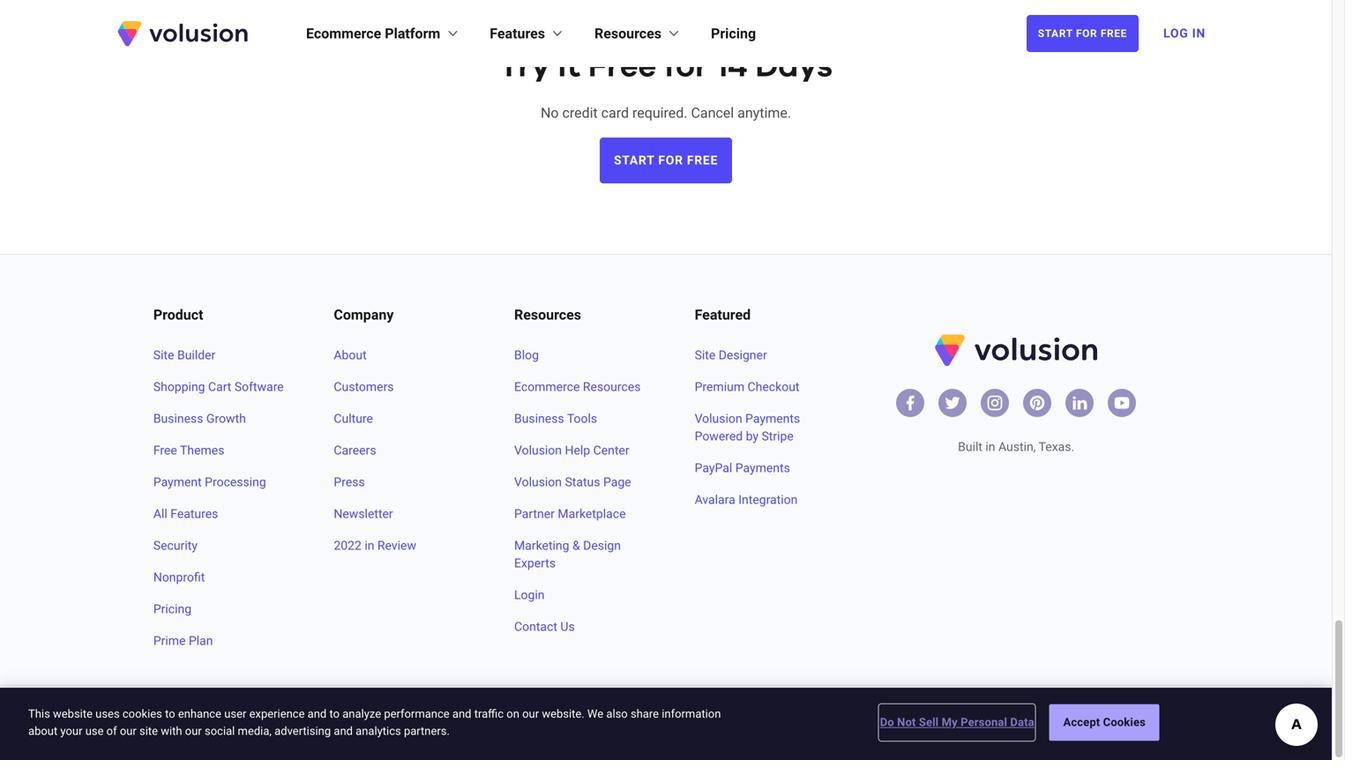 Task type: describe. For each thing, give the bounding box(es) containing it.
website.
[[542, 708, 585, 721]]

business for resources
[[514, 412, 564, 426]]

do not sell my personal data button
[[880, 706, 1035, 741]]

0 horizontal spatial pricing link
[[153, 601, 292, 619]]

business growth
[[153, 412, 246, 426]]

ste
[[1000, 712, 1015, 725]]

youtube image
[[1114, 395, 1131, 412]]

customers
[[334, 380, 394, 395]]

fargo
[[1045, 726, 1072, 739]]

policy
[[187, 716, 220, 731]]

it
[[558, 51, 581, 83]]

accept cookies
[[1064, 716, 1146, 730]]

all features link
[[153, 506, 292, 523]]

features inside dropdown button
[[490, 25, 545, 42]]

payments for paypal payments
[[736, 461, 791, 476]]

resources button
[[595, 23, 683, 44]]

social
[[205, 725, 235, 738]]

prime plan link
[[153, 633, 292, 650]]

features button
[[490, 23, 567, 44]]

site for product
[[153, 348, 174, 363]]

do
[[880, 716, 895, 730]]

checkout
[[748, 380, 800, 395]]

resources inside dropdown button
[[595, 25, 662, 42]]

site builder link
[[153, 347, 292, 365]]

with
[[161, 725, 182, 738]]

6504 bridge point pkwy ste 125, austin, tx 78730 united states. link
[[886, 712, 1189, 725]]

0 horizontal spatial austin,
[[999, 440, 1036, 455]]

2 to from the left
[[330, 708, 340, 721]]

1 vertical spatial start for free link
[[600, 138, 733, 184]]

2 horizontal spatial and
[[453, 708, 472, 721]]

1 horizontal spatial of
[[272, 716, 283, 731]]

united
[[1123, 712, 1153, 725]]

payments for volusion payments powered by stripe
[[746, 412, 801, 426]]

site designer
[[695, 348, 767, 363]]

use
[[85, 725, 104, 738]]

linkedin image
[[1071, 395, 1089, 412]]

1 horizontal spatial for
[[1077, 27, 1098, 40]]

center
[[594, 443, 630, 458]]

blog link
[[514, 347, 653, 365]]

site
[[139, 725, 158, 738]]

enhance
[[178, 708, 222, 721]]

volusion for volusion status page
[[514, 475, 562, 490]]

1 horizontal spatial and
[[334, 725, 353, 738]]

1 vertical spatial features
[[171, 507, 218, 522]]

growth
[[206, 412, 246, 426]]

avalara integration link
[[695, 492, 833, 509]]

0 horizontal spatial and
[[308, 708, 327, 721]]

0 vertical spatial free
[[588, 51, 657, 83]]

in
[[1193, 26, 1206, 41]]

premium checkout
[[695, 380, 800, 395]]

not
[[898, 716, 916, 730]]

pinterest image
[[1029, 395, 1047, 412]]

wells
[[1017, 726, 1042, 739]]

business growth link
[[153, 410, 292, 428]]

privacy alert dialog
[[0, 688, 1333, 761]]

experience
[[249, 708, 305, 721]]

privacy
[[144, 716, 184, 731]]

prime plan
[[153, 634, 213, 649]]

accept
[[1064, 716, 1101, 730]]

themes
[[180, 443, 225, 458]]

premium
[[695, 380, 745, 395]]

free themes
[[153, 443, 225, 458]]

blog
[[514, 348, 539, 363]]

of inside this website uses cookies to enhance user experience and to analyze performance and traffic on our website. we also share information about your use of our site with our social media, advertising and analytics partners.
[[106, 725, 117, 738]]

experts
[[514, 556, 556, 571]]

tools
[[567, 412, 598, 426]]

featured
[[695, 307, 751, 323]]

1 vertical spatial start for free
[[614, 153, 718, 168]]

0 horizontal spatial our
[[120, 725, 137, 738]]

6504
[[886, 712, 910, 725]]

review
[[378, 539, 417, 553]]

14
[[717, 51, 748, 83]]

anytime.
[[738, 105, 792, 121]]

do not sell my personal data
[[880, 716, 1035, 730]]

company
[[334, 307, 394, 323]]

cancel
[[691, 105, 734, 121]]

avalara
[[695, 493, 736, 507]]

designer
[[719, 348, 767, 363]]

for
[[664, 51, 709, 83]]

this website uses cookies to enhance user experience and to analyze performance and traffic on our website. we also share information about your use of our site with our social media, advertising and analytics partners.
[[28, 708, 721, 738]]

tx
[[1075, 712, 1088, 725]]

try it free for 14 days
[[499, 51, 833, 83]]

careers link
[[334, 442, 472, 460]]

volusion for volusion help center
[[514, 443, 562, 458]]

ecommerce for ecommerce resources
[[514, 380, 580, 395]]

stripe
[[762, 429, 794, 444]]

premium checkout link
[[695, 379, 833, 396]]

payment processing link
[[153, 474, 292, 492]]

partners.
[[404, 725, 450, 738]]

security
[[153, 539, 198, 553]]

shopping cart software
[[153, 380, 284, 395]]

2022
[[334, 539, 362, 553]]

volusion inside volusion, llc . | 6504 bridge point pkwy ste 125, austin, tx 78730 united states. volusion is registered iso of wells fargo bank, n.a., concord, ca.
[[882, 726, 923, 739]]

this
[[28, 708, 50, 721]]

paypal payments link
[[695, 460, 833, 477]]

iso
[[986, 726, 1002, 739]]

platform
[[385, 25, 441, 42]]

nonprofit link
[[153, 569, 292, 587]]

built
[[959, 440, 983, 455]]

website
[[53, 708, 93, 721]]

volusion, llc . | 6504 bridge point pkwy ste 125, austin, tx 78730 united states. volusion is registered iso of wells fargo bank, n.a., concord, ca.
[[812, 712, 1189, 739]]

marketing & design experts link
[[514, 537, 653, 573]]

ecommerce for ecommerce platform
[[306, 25, 381, 42]]

ecommerce platform button
[[306, 23, 462, 44]]

shopping
[[153, 380, 205, 395]]

facebook image
[[902, 395, 920, 412]]

nonprofit
[[153, 571, 205, 585]]

terms of service
[[234, 716, 326, 731]]

ca.
[[1172, 726, 1189, 739]]



Task type: vqa. For each thing, say whether or not it's contained in the screenshot.
That
no



Task type: locate. For each thing, give the bounding box(es) containing it.
of down "ste"
[[1005, 726, 1014, 739]]

1 horizontal spatial ecommerce
[[514, 380, 580, 395]]

volusion
[[695, 412, 743, 426], [514, 443, 562, 458], [514, 475, 562, 490], [882, 726, 923, 739]]

0 horizontal spatial start for free link
[[600, 138, 733, 184]]

our left site
[[120, 725, 137, 738]]

1 horizontal spatial free
[[588, 51, 657, 83]]

privacy policy link
[[144, 715, 220, 733]]

0 vertical spatial start for free
[[1038, 27, 1128, 40]]

customers link
[[334, 379, 472, 396]]

1 horizontal spatial austin,
[[1040, 712, 1073, 725]]

instagram image
[[987, 395, 1004, 412]]

1 vertical spatial in
[[365, 539, 375, 553]]

pricing up prime
[[153, 602, 192, 617]]

product
[[153, 307, 203, 323]]

volusion payments powered by stripe
[[695, 412, 801, 444]]

ecommerce platform
[[306, 25, 441, 42]]

required.
[[633, 105, 688, 121]]

1 horizontal spatial in
[[986, 440, 996, 455]]

ecommerce inside dropdown button
[[306, 25, 381, 42]]

contact us
[[514, 620, 575, 635]]

0 horizontal spatial in
[[365, 539, 375, 553]]

free
[[1101, 27, 1128, 40], [687, 153, 718, 168]]

payments inside volusion payments powered by stripe
[[746, 412, 801, 426]]

partner marketplace link
[[514, 506, 653, 523]]

site for featured
[[695, 348, 716, 363]]

software
[[235, 380, 284, 395]]

resources up the blog
[[514, 307, 582, 323]]

terms
[[234, 716, 269, 731]]

your
[[60, 725, 82, 738]]

in for review
[[365, 539, 375, 553]]

cart
[[208, 380, 232, 395]]

1 horizontal spatial start
[[1038, 27, 1073, 40]]

0 vertical spatial ecommerce
[[306, 25, 381, 42]]

our right on
[[523, 708, 539, 721]]

pricing up the 14
[[711, 25, 756, 42]]

resources inside ecommerce resources link
[[583, 380, 641, 395]]

volusion up partner
[[514, 475, 562, 490]]

share
[[631, 708, 659, 721]]

1 vertical spatial start
[[614, 153, 655, 168]]

states.
[[1156, 712, 1189, 725]]

0 horizontal spatial of
[[106, 725, 117, 738]]

2 vertical spatial resources
[[583, 380, 641, 395]]

free down the resources dropdown button on the top of the page
[[588, 51, 657, 83]]

site up premium
[[695, 348, 716, 363]]

volusion status page link
[[514, 474, 653, 492]]

marketing & design experts
[[514, 539, 621, 571]]

1 horizontal spatial features
[[490, 25, 545, 42]]

we
[[588, 708, 604, 721]]

volusion for volusion payments powered by stripe
[[695, 412, 743, 426]]

registered
[[936, 726, 983, 739]]

0 horizontal spatial ecommerce
[[306, 25, 381, 42]]

of right terms
[[272, 716, 283, 731]]

ecommerce up business tools
[[514, 380, 580, 395]]

about
[[334, 348, 367, 363]]

1 to from the left
[[165, 708, 175, 721]]

payments inside the "paypal payments" link
[[736, 461, 791, 476]]

volusion inside volusion payments powered by stripe
[[695, 412, 743, 426]]

0 vertical spatial pricing link
[[711, 23, 756, 44]]

78730
[[1091, 712, 1120, 725]]

1 horizontal spatial free
[[1101, 27, 1128, 40]]

0 vertical spatial pricing
[[711, 25, 756, 42]]

of inside volusion, llc . | 6504 bridge point pkwy ste 125, austin, tx 78730 united states. volusion is registered iso of wells fargo bank, n.a., concord, ca.
[[1005, 726, 1014, 739]]

credit
[[563, 105, 598, 121]]

2 site from the left
[[695, 348, 716, 363]]

in
[[986, 440, 996, 455], [365, 539, 375, 553]]

.
[[875, 712, 878, 725]]

volusion down business tools
[[514, 443, 562, 458]]

0 vertical spatial payments
[[746, 412, 801, 426]]

0 vertical spatial for
[[1077, 27, 1098, 40]]

&
[[573, 539, 580, 553]]

0 vertical spatial in
[[986, 440, 996, 455]]

partner marketplace
[[514, 507, 626, 522]]

advertising
[[275, 725, 331, 738]]

0 vertical spatial resources
[[595, 25, 662, 42]]

1 site from the left
[[153, 348, 174, 363]]

free up 'payment'
[[153, 443, 177, 458]]

twitter image
[[944, 395, 962, 412]]

0 horizontal spatial start for free
[[614, 153, 718, 168]]

partner
[[514, 507, 555, 522]]

personal
[[961, 716, 1008, 730]]

pricing link
[[711, 23, 756, 44], [153, 601, 292, 619]]

and up advertising
[[308, 708, 327, 721]]

site inside 'link'
[[695, 348, 716, 363]]

marketing
[[514, 539, 570, 553]]

no credit card required. cancel anytime.
[[541, 105, 792, 121]]

pricing for left pricing link
[[153, 602, 192, 617]]

information
[[662, 708, 721, 721]]

privacy policy
[[144, 716, 220, 731]]

1 vertical spatial pricing
[[153, 602, 192, 617]]

0 horizontal spatial for
[[659, 153, 684, 168]]

for
[[1077, 27, 1098, 40], [659, 153, 684, 168]]

payment processing
[[153, 475, 266, 490]]

1 business from the left
[[153, 412, 203, 426]]

volusion help center link
[[514, 442, 653, 460]]

and left traffic
[[453, 708, 472, 721]]

pricing for topmost pricing link
[[711, 25, 756, 42]]

2 business from the left
[[514, 412, 564, 426]]

0 horizontal spatial to
[[165, 708, 175, 721]]

contact
[[514, 620, 558, 635]]

integration
[[739, 493, 798, 507]]

user
[[224, 708, 247, 721]]

1 vertical spatial free
[[687, 153, 718, 168]]

austin, inside volusion, llc . | 6504 bridge point pkwy ste 125, austin, tx 78730 united states. volusion is registered iso of wells fargo bank, n.a., concord, ca.
[[1040, 712, 1073, 725]]

bank,
[[1075, 726, 1100, 739]]

in inside 2022 in review link
[[365, 539, 375, 553]]

1 horizontal spatial start for free
[[1038, 27, 1128, 40]]

contact us link
[[514, 619, 653, 636]]

austin,
[[999, 440, 1036, 455], [1040, 712, 1073, 725]]

pricing link up the 14
[[711, 23, 756, 44]]

1 horizontal spatial to
[[330, 708, 340, 721]]

prime
[[153, 634, 186, 649]]

1 vertical spatial pricing link
[[153, 601, 292, 619]]

and down analyze
[[334, 725, 353, 738]]

0 vertical spatial features
[[490, 25, 545, 42]]

our
[[523, 708, 539, 721], [120, 725, 137, 738], [185, 725, 202, 738]]

1 horizontal spatial site
[[695, 348, 716, 363]]

0 horizontal spatial site
[[153, 348, 174, 363]]

data
[[1011, 716, 1035, 730]]

cookies
[[123, 708, 162, 721]]

pricing
[[711, 25, 756, 42], [153, 602, 192, 617]]

payments up stripe
[[746, 412, 801, 426]]

1 horizontal spatial pricing
[[711, 25, 756, 42]]

ecommerce left the platform
[[306, 25, 381, 42]]

1 vertical spatial payments
[[736, 461, 791, 476]]

volusion down 6504
[[882, 726, 923, 739]]

1 horizontal spatial pricing link
[[711, 23, 756, 44]]

processing
[[205, 475, 266, 490]]

to up with at the bottom left of the page
[[165, 708, 175, 721]]

austin, left texas.
[[999, 440, 1036, 455]]

log in link
[[1153, 14, 1217, 53]]

ecommerce
[[306, 25, 381, 42], [514, 380, 580, 395]]

1 horizontal spatial start for free link
[[1027, 15, 1139, 52]]

to left analyze
[[330, 708, 340, 721]]

2 horizontal spatial our
[[523, 708, 539, 721]]

business for product
[[153, 412, 203, 426]]

ecommerce resources link
[[514, 379, 653, 396]]

0 horizontal spatial features
[[171, 507, 218, 522]]

2 horizontal spatial of
[[1005, 726, 1014, 739]]

1 horizontal spatial business
[[514, 412, 564, 426]]

security link
[[153, 537, 292, 555]]

1 vertical spatial free
[[153, 443, 177, 458]]

0 vertical spatial start
[[1038, 27, 1073, 40]]

by
[[746, 429, 759, 444]]

in right '2022'
[[365, 539, 375, 553]]

1 horizontal spatial our
[[185, 725, 202, 738]]

us
[[561, 620, 575, 635]]

uses
[[95, 708, 120, 721]]

business tools
[[514, 412, 598, 426]]

log
[[1164, 26, 1189, 41]]

1 vertical spatial for
[[659, 153, 684, 168]]

of right use
[[106, 725, 117, 738]]

site left builder
[[153, 348, 174, 363]]

plan
[[189, 634, 213, 649]]

traffic
[[475, 708, 504, 721]]

also
[[607, 708, 628, 721]]

volusion payments powered by stripe link
[[695, 410, 833, 446]]

0 vertical spatial start for free link
[[1027, 15, 1139, 52]]

0 horizontal spatial pricing
[[153, 602, 192, 617]]

newsletter
[[334, 507, 393, 522]]

resources
[[595, 25, 662, 42], [514, 307, 582, 323], [583, 380, 641, 395]]

business down shopping
[[153, 412, 203, 426]]

free left log
[[1101, 27, 1128, 40]]

sell
[[919, 716, 939, 730]]

payments up avalara integration link
[[736, 461, 791, 476]]

volusion help center
[[514, 443, 630, 458]]

austin, up fargo
[[1040, 712, 1073, 725]]

texas.
[[1039, 440, 1075, 455]]

0 horizontal spatial free
[[687, 153, 718, 168]]

1 vertical spatial austin,
[[1040, 712, 1073, 725]]

in right "built"
[[986, 440, 996, 455]]

on
[[507, 708, 520, 721]]

in for austin,
[[986, 440, 996, 455]]

log in
[[1164, 26, 1206, 41]]

free down cancel
[[687, 153, 718, 168]]

features right the all at bottom left
[[171, 507, 218, 522]]

volusion up powered
[[695, 412, 743, 426]]

0 horizontal spatial start
[[614, 153, 655, 168]]

builder
[[177, 348, 216, 363]]

pricing link up prime plan link
[[153, 601, 292, 619]]

1 vertical spatial ecommerce
[[514, 380, 580, 395]]

point
[[945, 712, 970, 725]]

business left tools
[[514, 412, 564, 426]]

resources down the blog link
[[583, 380, 641, 395]]

shopping cart software link
[[153, 379, 292, 396]]

0 horizontal spatial business
[[153, 412, 203, 426]]

0 vertical spatial austin,
[[999, 440, 1036, 455]]

paypal payments
[[695, 461, 791, 476]]

resources up try it free for 14 days
[[595, 25, 662, 42]]

our down enhance
[[185, 725, 202, 738]]

business tools link
[[514, 410, 653, 428]]

marketplace
[[558, 507, 626, 522]]

0 vertical spatial free
[[1101, 27, 1128, 40]]

login
[[514, 588, 545, 603]]

0 horizontal spatial free
[[153, 443, 177, 458]]

features up the try
[[490, 25, 545, 42]]

1 vertical spatial resources
[[514, 307, 582, 323]]



